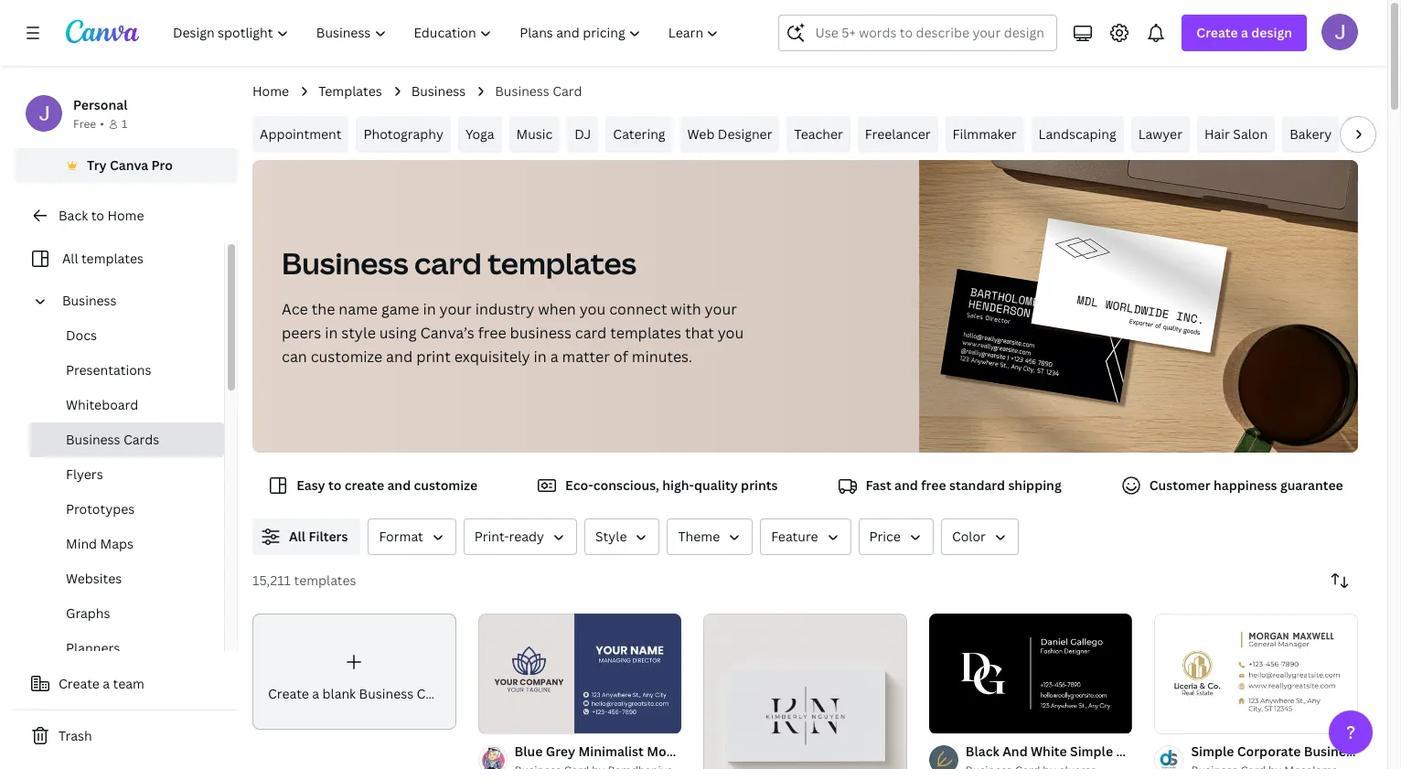Task type: describe. For each thing, give the bounding box(es) containing it.
all for all templates
[[62, 250, 78, 267]]

exquisitely
[[454, 347, 530, 367]]

maps
[[100, 535, 133, 552]]

a for create a team
[[103, 675, 110, 692]]

1 horizontal spatial business link
[[411, 81, 466, 102]]

filmmaker link
[[945, 116, 1024, 153]]

mind
[[66, 535, 97, 552]]

presentations link
[[29, 353, 224, 388]]

canva
[[110, 156, 148, 174]]

using
[[379, 323, 417, 343]]

free inside the ace the name game in your industry when you connect with your peers in style using canva's free business card templates that you can customize and print exquisitely in a matter of minutes.
[[478, 323, 506, 343]]

planners link
[[29, 631, 224, 666]]

a inside the ace the name game in your industry when you connect with your peers in style using canva's free business card templates that you can customize and print exquisitely in a matter of minutes.
[[550, 347, 559, 367]]

business up photography
[[411, 82, 466, 100]]

dj
[[575, 125, 591, 143]]

shipping
[[1008, 477, 1062, 494]]

of inside the ace the name game in your industry when you connect with your peers in style using canva's free business card templates that you can customize and print exquisitely in a matter of minutes.
[[614, 347, 628, 367]]

1 simple from the left
[[1070, 743, 1113, 760]]

guarantee
[[1280, 477, 1343, 494]]

0 vertical spatial home
[[252, 82, 289, 100]]

templates down back to home
[[81, 250, 144, 267]]

1 for 1 of 2
[[491, 713, 496, 726]]

whiteboard
[[66, 396, 138, 413]]

•
[[100, 116, 104, 132]]

black and white simple personal business card
[[966, 743, 1261, 760]]

fast and free standard shipping
[[866, 477, 1062, 494]]

photography
[[364, 125, 444, 143]]

web designer link
[[680, 116, 780, 153]]

graphs link
[[29, 596, 224, 631]]

corporate
[[1237, 743, 1301, 760]]

business up name
[[282, 243, 408, 283]]

blue grey minimalist modern business card
[[515, 743, 787, 760]]

black and white simple personal business card image
[[929, 614, 1133, 734]]

2 your from the left
[[705, 299, 737, 319]]

style button
[[585, 519, 660, 555]]

appointment link
[[252, 116, 349, 153]]

filters
[[309, 528, 348, 545]]

catering
[[613, 125, 665, 143]]

customer happiness guarantee
[[1149, 477, 1343, 494]]

eco-conscious, high-quality prints
[[565, 477, 778, 494]]

music
[[516, 125, 553, 143]]

to for back
[[91, 207, 104, 224]]

hair salon
[[1205, 125, 1268, 143]]

flyers
[[66, 466, 103, 483]]

all filters button
[[252, 519, 361, 555]]

all for all filters
[[289, 528, 306, 545]]

prototypes link
[[29, 492, 224, 527]]

a for create a design
[[1241, 24, 1248, 41]]

all templates link
[[26, 241, 213, 276]]

business cards
[[66, 431, 159, 448]]

business card
[[495, 82, 582, 100]]

business up the flyers
[[66, 431, 120, 448]]

0 horizontal spatial you
[[580, 299, 606, 319]]

photography link
[[356, 116, 451, 153]]

name
[[339, 299, 378, 319]]

hair salon link
[[1197, 116, 1275, 153]]

peers
[[282, 323, 321, 343]]

back
[[59, 207, 88, 224]]

simple corporate business card image
[[1155, 614, 1358, 734]]

prints
[[741, 477, 778, 494]]

matter
[[562, 347, 610, 367]]

templates link
[[318, 81, 382, 102]]

grey
[[546, 743, 575, 760]]

bakery
[[1290, 125, 1332, 143]]

fast
[[866, 477, 892, 494]]

planners
[[66, 639, 120, 657]]

freelancer
[[865, 125, 931, 143]]

that
[[685, 323, 714, 343]]

1 your from the left
[[440, 299, 472, 319]]

15,211 templates
[[252, 572, 356, 589]]

2 vertical spatial in
[[534, 347, 547, 367]]

jacob simon image
[[1322, 14, 1358, 50]]

1 vertical spatial customize
[[414, 477, 478, 494]]

when
[[538, 299, 576, 319]]

business
[[510, 323, 572, 343]]

and right the fast on the bottom right of the page
[[895, 477, 918, 494]]

templates down filters at the bottom left of the page
[[294, 572, 356, 589]]

team
[[113, 675, 144, 692]]

docs link
[[29, 318, 224, 353]]

try canva pro button
[[15, 148, 238, 183]]

white
[[1031, 743, 1067, 760]]

format button
[[368, 519, 456, 555]]

hair
[[1205, 125, 1230, 143]]

create a design button
[[1182, 15, 1307, 51]]

the
[[312, 299, 335, 319]]

vintage
[[1354, 125, 1400, 143]]

card inside the ace the name game in your industry when you connect with your peers in style using canva's free business card templates that you can customize and print exquisitely in a matter of minutes.
[[575, 323, 607, 343]]

a for create a blank business card
[[312, 685, 319, 702]]

blue grey minimalist modern business card image
[[478, 614, 682, 734]]

format
[[379, 528, 423, 545]]

theme
[[678, 528, 720, 545]]

mind maps
[[66, 535, 133, 552]]

15,211
[[252, 572, 291, 589]]

create for create a design
[[1197, 24, 1238, 41]]

1 vertical spatial of
[[499, 713, 512, 726]]

print-ready button
[[464, 519, 577, 555]]

1 horizontal spatial in
[[423, 299, 436, 319]]

and right create
[[387, 477, 411, 494]]

0 horizontal spatial card
[[414, 243, 482, 283]]

print-ready
[[475, 528, 544, 545]]

price
[[869, 528, 901, 545]]

yoga
[[465, 125, 494, 143]]

whiteboard link
[[29, 388, 224, 423]]

easy to create and customize
[[297, 477, 478, 494]]

create for create a team
[[59, 675, 100, 692]]

Sort by button
[[1322, 563, 1358, 599]]

grey black modern elegant name initials monogram business card image
[[704, 614, 907, 769]]

style
[[595, 528, 627, 545]]



Task type: locate. For each thing, give the bounding box(es) containing it.
0 vertical spatial in
[[423, 299, 436, 319]]

0 horizontal spatial your
[[440, 299, 472, 319]]

0 horizontal spatial to
[[91, 207, 104, 224]]

dj link
[[567, 116, 599, 153]]

1 for 1
[[122, 116, 127, 132]]

1 horizontal spatial your
[[705, 299, 737, 319]]

to for easy
[[328, 477, 342, 494]]

0 vertical spatial of
[[614, 347, 628, 367]]

0 horizontal spatial customize
[[311, 347, 383, 367]]

web designer
[[687, 125, 772, 143]]

appointment
[[260, 125, 342, 143]]

web
[[687, 125, 715, 143]]

business
[[411, 82, 466, 100], [495, 82, 550, 100], [282, 243, 408, 283], [62, 292, 117, 309], [66, 431, 120, 448], [359, 685, 414, 702], [699, 743, 754, 760], [1174, 743, 1229, 760], [1304, 743, 1359, 760]]

your up "canva's"
[[440, 299, 472, 319]]

templates
[[318, 82, 382, 100]]

create a blank business card element
[[252, 614, 456, 730]]

1 horizontal spatial free
[[921, 477, 946, 494]]

templates inside the ace the name game in your industry when you connect with your peers in style using canva's free business card templates that you can customize and print exquisitely in a matter of minutes.
[[610, 323, 681, 343]]

1 horizontal spatial card
[[575, 323, 607, 343]]

graphs
[[66, 605, 110, 622]]

all inside button
[[289, 528, 306, 545]]

blue grey minimalist modern business card link
[[515, 742, 787, 762]]

0 vertical spatial 1
[[122, 116, 127, 132]]

2 horizontal spatial create
[[1197, 24, 1238, 41]]

a left "team" at bottom left
[[103, 675, 110, 692]]

1 vertical spatial personal
[[1116, 743, 1171, 760]]

presentations
[[66, 361, 151, 379]]

1 horizontal spatial create
[[268, 685, 309, 702]]

black
[[966, 743, 1000, 760]]

0 vertical spatial business link
[[411, 81, 466, 102]]

home up all templates link
[[107, 207, 144, 224]]

create inside "link"
[[268, 685, 309, 702]]

1 horizontal spatial of
[[614, 347, 628, 367]]

business right modern
[[699, 743, 754, 760]]

0 horizontal spatial 1
[[122, 116, 127, 132]]

1 vertical spatial home
[[107, 207, 144, 224]]

1 of 2 link
[[478, 614, 682, 734]]

1 horizontal spatial simple
[[1191, 743, 1234, 760]]

create
[[1197, 24, 1238, 41], [59, 675, 100, 692], [268, 685, 309, 702]]

customize up format button
[[414, 477, 478, 494]]

can
[[282, 347, 307, 367]]

1 of 2
[[491, 713, 521, 726]]

create
[[345, 477, 384, 494]]

pro
[[151, 156, 173, 174]]

of right matter on the left top of the page
[[614, 347, 628, 367]]

card
[[414, 243, 482, 283], [575, 323, 607, 343]]

simple left "corporate"
[[1191, 743, 1234, 760]]

create down planners
[[59, 675, 100, 692]]

1 horizontal spatial you
[[718, 323, 744, 343]]

back to home
[[59, 207, 144, 224]]

business right blank on the left bottom of page
[[359, 685, 414, 702]]

business right "corporate"
[[1304, 743, 1359, 760]]

create a blank business card
[[268, 685, 446, 702]]

business left "corporate"
[[1174, 743, 1229, 760]]

lawyer link
[[1131, 116, 1190, 153]]

canva's
[[420, 323, 474, 343]]

bakery link
[[1282, 116, 1339, 153]]

0 horizontal spatial in
[[325, 323, 338, 343]]

templates
[[488, 243, 637, 283], [81, 250, 144, 267], [610, 323, 681, 343], [294, 572, 356, 589]]

a inside "link"
[[312, 685, 319, 702]]

0 horizontal spatial of
[[499, 713, 512, 726]]

all down back
[[62, 250, 78, 267]]

prototypes
[[66, 500, 135, 518]]

to right back
[[91, 207, 104, 224]]

create a team
[[59, 675, 144, 692]]

ready
[[509, 528, 544, 545]]

all left filters at the bottom left of the page
[[289, 528, 306, 545]]

0 vertical spatial personal
[[73, 96, 128, 113]]

business up music
[[495, 82, 550, 100]]

landscaping
[[1039, 125, 1117, 143]]

create a blank business card link
[[252, 614, 456, 730]]

0 horizontal spatial simple
[[1070, 743, 1113, 760]]

create left design
[[1197, 24, 1238, 41]]

0 vertical spatial you
[[580, 299, 606, 319]]

1 horizontal spatial home
[[252, 82, 289, 100]]

1 right •
[[122, 116, 127, 132]]

1 vertical spatial you
[[718, 323, 744, 343]]

card inside "link"
[[417, 685, 446, 702]]

create left blank on the left bottom of page
[[268, 685, 309, 702]]

simple corporate business card link
[[1191, 742, 1392, 762]]

top level navigation element
[[161, 15, 735, 51]]

flyers link
[[29, 457, 224, 492]]

and
[[1003, 743, 1028, 760]]

1 horizontal spatial customize
[[414, 477, 478, 494]]

1 vertical spatial business link
[[55, 284, 213, 318]]

1 horizontal spatial 1
[[491, 713, 496, 726]]

conscious,
[[593, 477, 659, 494]]

and inside the ace the name game in your industry when you connect with your peers in style using canva's free business card templates that you can customize and print exquisitely in a matter of minutes.
[[386, 347, 413, 367]]

teacher link
[[787, 116, 851, 153]]

mind maps link
[[29, 527, 224, 562]]

1 vertical spatial in
[[325, 323, 338, 343]]

2 simple from the left
[[1191, 743, 1234, 760]]

home link
[[252, 81, 289, 102]]

customize down style
[[311, 347, 383, 367]]

minimalist
[[578, 743, 644, 760]]

None search field
[[779, 15, 1058, 51]]

a left blank on the left bottom of page
[[312, 685, 319, 702]]

of left 2
[[499, 713, 512, 726]]

home inside 'back to home' link
[[107, 207, 144, 224]]

to right easy
[[328, 477, 342, 494]]

free up exquisitely at the left
[[478, 323, 506, 343]]

you right the that
[[718, 323, 744, 343]]

trash link
[[15, 718, 238, 755]]

connect
[[609, 299, 667, 319]]

2
[[515, 713, 521, 726]]

business inside "link"
[[359, 685, 414, 702]]

with
[[671, 299, 701, 319]]

a inside button
[[103, 675, 110, 692]]

business up docs
[[62, 292, 117, 309]]

all
[[62, 250, 78, 267], [289, 528, 306, 545]]

1 left 2
[[491, 713, 496, 726]]

0 horizontal spatial personal
[[73, 96, 128, 113]]

card
[[553, 82, 582, 100], [417, 685, 446, 702], [757, 743, 787, 760], [1232, 743, 1261, 760], [1362, 743, 1392, 760]]

business link down all templates link
[[55, 284, 213, 318]]

teacher
[[794, 125, 843, 143]]

1 horizontal spatial personal
[[1116, 743, 1171, 760]]

1 vertical spatial all
[[289, 528, 306, 545]]

feature button
[[760, 519, 851, 555]]

home
[[252, 82, 289, 100], [107, 207, 144, 224]]

a left design
[[1241, 24, 1248, 41]]

card up game at the top of the page
[[414, 243, 482, 283]]

your up the that
[[705, 299, 737, 319]]

lawyer
[[1138, 125, 1183, 143]]

0 vertical spatial to
[[91, 207, 104, 224]]

1 vertical spatial card
[[575, 323, 607, 343]]

docs
[[66, 327, 97, 344]]

ace
[[282, 299, 308, 319]]

business link up photography
[[411, 81, 466, 102]]

in down "the"
[[325, 323, 338, 343]]

in right game at the top of the page
[[423, 299, 436, 319]]

create a design
[[1197, 24, 1292, 41]]

create a team button
[[15, 666, 238, 702]]

try canva pro
[[87, 156, 173, 174]]

create for create a blank business card
[[268, 685, 309, 702]]

0 horizontal spatial business link
[[55, 284, 213, 318]]

salon
[[1233, 125, 1268, 143]]

home up appointment
[[252, 82, 289, 100]]

high-
[[662, 477, 694, 494]]

create inside button
[[59, 675, 100, 692]]

print-
[[475, 528, 509, 545]]

websites link
[[29, 562, 224, 596]]

customer
[[1149, 477, 1211, 494]]

0 vertical spatial all
[[62, 250, 78, 267]]

you
[[580, 299, 606, 319], [718, 323, 744, 343]]

try
[[87, 156, 107, 174]]

you right when
[[580, 299, 606, 319]]

1 vertical spatial 1
[[491, 713, 496, 726]]

and
[[386, 347, 413, 367], [387, 477, 411, 494], [895, 477, 918, 494]]

and down using
[[386, 347, 413, 367]]

ace the name game in your industry when you connect with your peers in style using canva's free business card templates that you can customize and print exquisitely in a matter of minutes.
[[282, 299, 744, 367]]

free left standard
[[921, 477, 946, 494]]

1 horizontal spatial to
[[328, 477, 342, 494]]

0 horizontal spatial home
[[107, 207, 144, 224]]

your
[[440, 299, 472, 319], [705, 299, 737, 319]]

Search search field
[[815, 16, 1046, 50]]

modern
[[647, 743, 696, 760]]

all filters
[[289, 528, 348, 545]]

1 vertical spatial free
[[921, 477, 946, 494]]

simple right white
[[1070, 743, 1113, 760]]

0 horizontal spatial free
[[478, 323, 506, 343]]

color
[[952, 528, 986, 545]]

free •
[[73, 116, 104, 132]]

1 horizontal spatial all
[[289, 528, 306, 545]]

personal inside black and white simple personal business card link
[[1116, 743, 1171, 760]]

simple
[[1070, 743, 1113, 760], [1191, 743, 1234, 760]]

price button
[[859, 519, 934, 555]]

2 horizontal spatial in
[[534, 347, 547, 367]]

0 horizontal spatial all
[[62, 250, 78, 267]]

1 vertical spatial to
[[328, 477, 342, 494]]

a down business
[[550, 347, 559, 367]]

style
[[341, 323, 376, 343]]

in down business
[[534, 347, 547, 367]]

0 vertical spatial free
[[478, 323, 506, 343]]

create inside "dropdown button"
[[1197, 24, 1238, 41]]

customize inside the ace the name game in your industry when you connect with your peers in style using canva's free business card templates that you can customize and print exquisitely in a matter of minutes.
[[311, 347, 383, 367]]

0 vertical spatial card
[[414, 243, 482, 283]]

catering link
[[606, 116, 673, 153]]

of
[[614, 347, 628, 367], [499, 713, 512, 726]]

0 vertical spatial customize
[[311, 347, 383, 367]]

blue
[[515, 743, 543, 760]]

templates down connect
[[610, 323, 681, 343]]

a inside "dropdown button"
[[1241, 24, 1248, 41]]

color button
[[941, 519, 1019, 555]]

free
[[73, 116, 96, 132]]

card up matter on the left top of the page
[[575, 323, 607, 343]]

quality
[[694, 477, 738, 494]]

0 horizontal spatial create
[[59, 675, 100, 692]]

business card templates
[[282, 243, 637, 283]]

templates up when
[[488, 243, 637, 283]]



Task type: vqa. For each thing, say whether or not it's contained in the screenshot.
POSITION dropdown button
no



